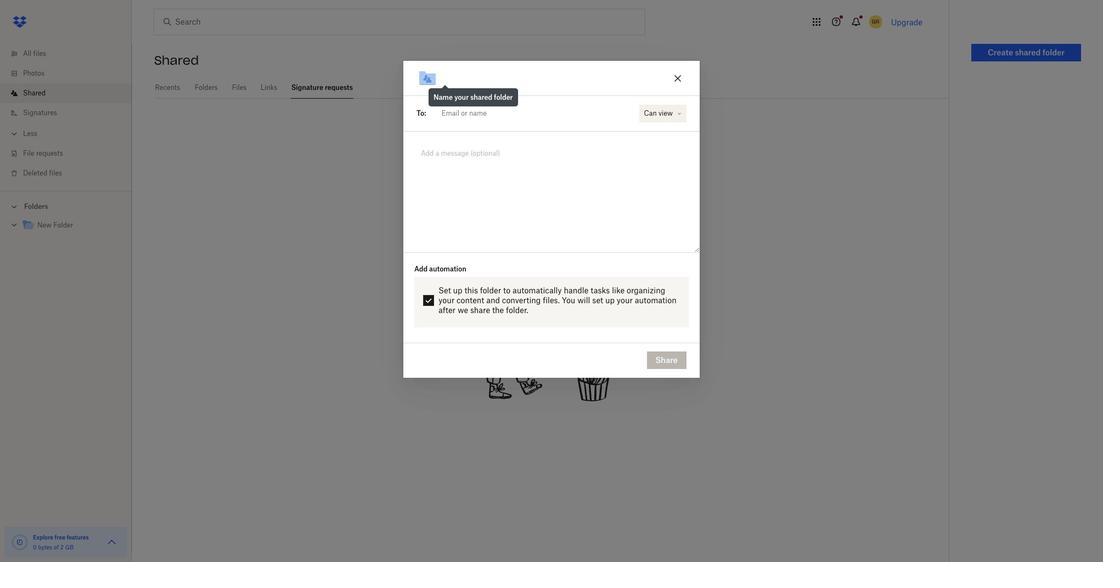 Task type: locate. For each thing, give the bounding box(es) containing it.
shared right create
[[1015, 48, 1041, 57]]

folder
[[1043, 48, 1065, 57], [494, 93, 513, 101], [480, 286, 501, 295]]

set up this folder to automatically handle tasks like organizing your content and converting files. you will set up your automation after we share the folder.
[[439, 286, 677, 315]]

1 vertical spatial shared
[[23, 89, 46, 97]]

deleted files link
[[9, 164, 132, 183]]

1 horizontal spatial files
[[49, 169, 62, 177]]

0 horizontal spatial shared
[[23, 89, 46, 97]]

you
[[562, 296, 576, 305]]

1 horizontal spatial up
[[606, 296, 615, 305]]

files inside "link"
[[33, 49, 46, 58]]

1 vertical spatial shared
[[471, 93, 493, 101]]

folder inside set up this folder to automatically handle tasks like organizing your content and converting files. you will set up your automation after we share the folder.
[[480, 286, 501, 295]]

can view
[[644, 109, 673, 117]]

files
[[33, 49, 46, 58], [49, 169, 62, 177]]

1 horizontal spatial shared
[[1015, 48, 1041, 57]]

folder right create
[[1043, 48, 1065, 57]]

all files link
[[9, 44, 132, 64]]

folder up and
[[480, 286, 501, 295]]

shared right name
[[471, 93, 493, 101]]

gb
[[65, 545, 74, 551]]

organizing
[[627, 286, 666, 295]]

automation
[[429, 265, 467, 273], [635, 296, 677, 305]]

share button
[[647, 352, 687, 370]]

add
[[415, 265, 428, 273]]

your right name
[[455, 93, 469, 101]]

folders up new
[[24, 203, 48, 211]]

name your shared folder
[[434, 93, 513, 101]]

up
[[453, 286, 463, 295], [606, 296, 615, 305]]

0 vertical spatial folder
[[1043, 48, 1065, 57]]

dropbox image
[[9, 11, 31, 33]]

files link
[[232, 77, 247, 97]]

this
[[465, 286, 478, 295]]

shared
[[1015, 48, 1041, 57], [471, 93, 493, 101]]

files right deleted at top
[[49, 169, 62, 177]]

2 vertical spatial folder
[[480, 286, 501, 295]]

1 vertical spatial folders
[[24, 203, 48, 211]]

0 horizontal spatial automation
[[429, 265, 467, 273]]

folders
[[195, 83, 218, 92], [24, 203, 48, 211]]

can view button
[[639, 105, 687, 122]]

the
[[492, 306, 504, 315]]

progress
[[599, 144, 654, 159]]

your down like
[[617, 296, 633, 305]]

set
[[593, 296, 604, 305]]

shared down photos
[[23, 89, 46, 97]]

view
[[659, 109, 673, 117]]

requests right file
[[36, 149, 63, 158]]

your
[[455, 93, 469, 101], [439, 296, 455, 305], [617, 296, 633, 305]]

0 vertical spatial shared
[[1015, 48, 1041, 57]]

signature requests
[[291, 83, 353, 92]]

list
[[0, 37, 132, 191]]

links
[[261, 83, 277, 92]]

shared link
[[9, 83, 132, 103]]

0 horizontal spatial requests
[[36, 149, 63, 158]]

recents
[[155, 83, 180, 92]]

1 vertical spatial automation
[[635, 296, 677, 305]]

less image
[[9, 128, 20, 139]]

features
[[67, 535, 89, 541]]

signature
[[291, 83, 323, 92]]

can
[[644, 109, 657, 117]]

automatically
[[513, 286, 562, 295]]

shared up recents link
[[154, 53, 199, 68]]

illustration of an empty shelf image
[[465, 239, 630, 404]]

0 vertical spatial files
[[33, 49, 46, 58]]

requests inside 'link'
[[325, 83, 353, 92]]

files right 'all'
[[33, 49, 46, 58]]

file requests link
[[9, 144, 132, 164]]

files for all files
[[33, 49, 46, 58]]

requests for signature requests
[[325, 83, 353, 92]]

share
[[656, 356, 678, 365]]

0 vertical spatial folders
[[195, 83, 218, 92]]

Add a message (optional) text field
[[417, 145, 687, 170]]

0 vertical spatial up
[[453, 286, 463, 295]]

automation inside set up this folder to automatically handle tasks like organizing your content and converting files. you will set up your automation after we share the folder.
[[635, 296, 677, 305]]

2 horizontal spatial requests
[[524, 144, 580, 159]]

shared list item
[[0, 83, 132, 103]]

handle
[[564, 286, 589, 295]]

no
[[440, 144, 457, 159]]

links link
[[260, 77, 278, 97]]

0 vertical spatial automation
[[429, 265, 467, 273]]

folder.
[[506, 306, 528, 315]]

None field
[[426, 102, 637, 124]]

add automation
[[415, 265, 467, 273]]

folder for name your shared folder
[[494, 93, 513, 101]]

1 vertical spatial folder
[[494, 93, 513, 101]]

folder up contact name field
[[494, 93, 513, 101]]

requests left in
[[524, 144, 580, 159]]

signature requests link
[[291, 77, 354, 97]]

folder inside button
[[1043, 48, 1065, 57]]

1 horizontal spatial requests
[[325, 83, 353, 92]]

of
[[54, 545, 59, 551]]

your up after
[[439, 296, 455, 305]]

files.
[[543, 296, 560, 305]]

0 horizontal spatial shared
[[471, 93, 493, 101]]

tab list containing recents
[[154, 77, 949, 99]]

like
[[612, 286, 625, 295]]

requests right signature
[[325, 83, 353, 92]]

explore
[[33, 535, 53, 541]]

photos
[[23, 69, 44, 77]]

1 vertical spatial up
[[606, 296, 615, 305]]

folder for set up this folder to automatically handle tasks like organizing your content and converting files. you will set up your automation after we share the folder.
[[480, 286, 501, 295]]

will
[[578, 296, 590, 305]]

set
[[439, 286, 451, 295]]

new folder link
[[22, 219, 123, 233]]

0 vertical spatial shared
[[154, 53, 199, 68]]

file requests
[[23, 149, 63, 158]]

0
[[33, 545, 37, 551]]

0 horizontal spatial up
[[453, 286, 463, 295]]

0 horizontal spatial folders
[[24, 203, 48, 211]]

requests
[[325, 83, 353, 92], [524, 144, 580, 159], [36, 149, 63, 158]]

create shared folder
[[988, 48, 1065, 57]]

tab list
[[154, 77, 949, 99]]

automation up set
[[429, 265, 467, 273]]

automation down "organizing"
[[635, 296, 677, 305]]

1 vertical spatial files
[[49, 169, 62, 177]]

folders link
[[194, 77, 219, 97]]

1 horizontal spatial folders
[[195, 83, 218, 92]]

shared
[[154, 53, 199, 68], [23, 89, 46, 97]]

1 horizontal spatial automation
[[635, 296, 677, 305]]

create
[[988, 48, 1014, 57]]

0 horizontal spatial files
[[33, 49, 46, 58]]

folders left files
[[195, 83, 218, 92]]



Task type: vqa. For each thing, say whether or not it's contained in the screenshot.
File Requests link
yes



Task type: describe. For each thing, give the bounding box(es) containing it.
file
[[23, 149, 34, 158]]

quota usage element
[[11, 534, 29, 552]]

folders button
[[0, 198, 132, 215]]

sharing modal dialog
[[404, 61, 700, 466]]

to
[[503, 286, 511, 295]]

content
[[457, 296, 484, 305]]

recents link
[[154, 77, 181, 97]]

folders inside folders link
[[195, 83, 218, 92]]

all
[[23, 49, 31, 58]]

1 horizontal spatial shared
[[154, 53, 199, 68]]

all files
[[23, 49, 46, 58]]

new folder
[[37, 221, 73, 229]]

share
[[470, 306, 490, 315]]

deleted files
[[23, 169, 62, 177]]

new
[[37, 221, 52, 229]]

and
[[487, 296, 500, 305]]

explore free features 0 bytes of 2 gb
[[33, 535, 89, 551]]

tasks
[[591, 286, 610, 295]]

folders inside folders button
[[24, 203, 48, 211]]

upgrade link
[[891, 17, 923, 27]]

folder
[[53, 221, 73, 229]]

shared inside create shared folder button
[[1015, 48, 1041, 57]]

upgrade
[[891, 17, 923, 27]]

after
[[439, 306, 456, 315]]

converting
[[502, 296, 541, 305]]

files for deleted files
[[49, 169, 62, 177]]

less
[[23, 130, 37, 138]]

to:
[[417, 109, 426, 117]]

in
[[584, 144, 595, 159]]

2
[[60, 545, 64, 551]]

signatures
[[23, 109, 57, 117]]

free
[[55, 535, 65, 541]]

deleted
[[23, 169, 47, 177]]

photos link
[[9, 64, 132, 83]]

requests for file requests
[[36, 149, 63, 158]]

name
[[434, 93, 453, 101]]

bytes
[[38, 545, 52, 551]]

shared inside 'sharing modal' dialog
[[471, 93, 493, 101]]

shared inside list item
[[23, 89, 46, 97]]

Contact name field
[[437, 105, 634, 122]]

no signature requests in progress
[[440, 144, 654, 159]]

create shared folder button
[[972, 44, 1082, 61]]

signature
[[461, 144, 520, 159]]

we
[[458, 306, 468, 315]]

files
[[232, 83, 247, 92]]

list containing all files
[[0, 37, 132, 191]]

signatures link
[[9, 103, 132, 123]]



